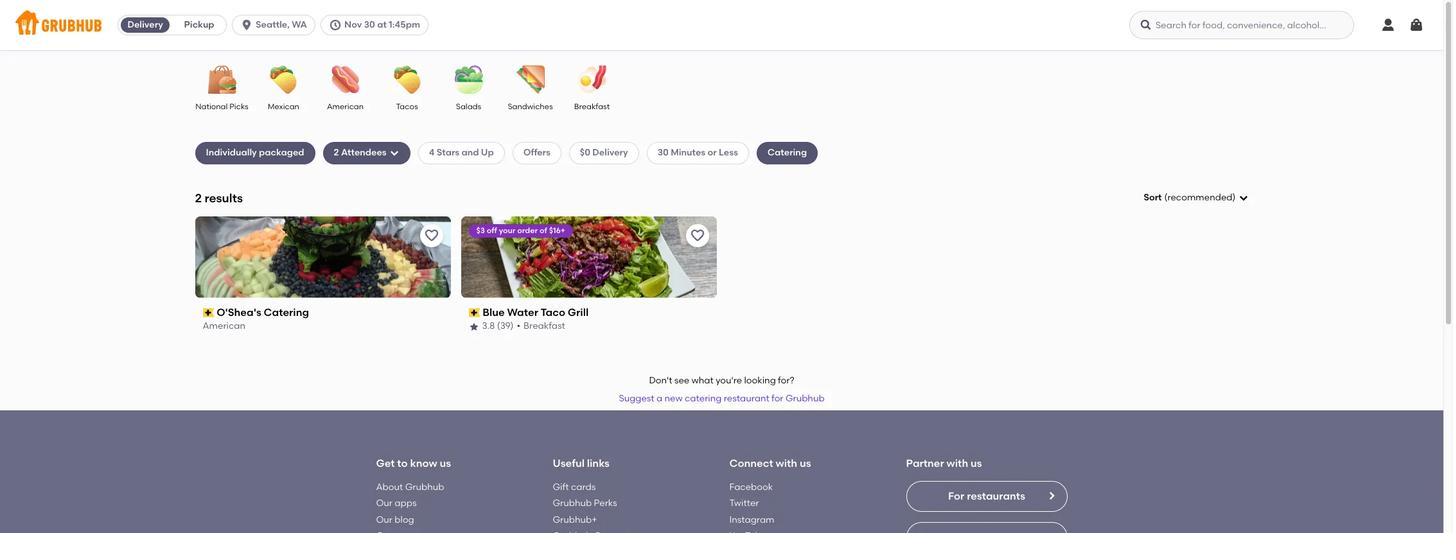 Task type: describe. For each thing, give the bounding box(es) containing it.
4
[[429, 147, 434, 158]]

tacos
[[396, 102, 418, 111]]

your
[[499, 226, 515, 235]]

national picks
[[195, 102, 248, 111]]

our apps link
[[376, 498, 417, 509]]

seattle, wa button
[[232, 15, 321, 35]]

gift cards link
[[553, 482, 596, 493]]

for restaurants link
[[906, 481, 1067, 512]]

1 save this restaurant button from the left
[[420, 224, 443, 247]]

2 attendees
[[334, 147, 387, 158]]

offers
[[523, 147, 550, 158]]

us for partner with us
[[971, 458, 982, 470]]

about
[[376, 482, 403, 493]]

connect with us
[[729, 458, 811, 470]]

to
[[397, 458, 408, 470]]

grubhub perks link
[[553, 498, 617, 509]]

1:45pm
[[389, 19, 420, 30]]

suggest
[[619, 393, 654, 404]]

individually packaged
[[206, 147, 304, 158]]

1 svg image from the left
[[1380, 17, 1396, 33]]

3.8 (39)
[[482, 321, 514, 332]]

sort
[[1144, 192, 1162, 203]]

less
[[719, 147, 738, 158]]

a
[[656, 393, 662, 404]]

american image
[[323, 66, 368, 94]]

none field inside the 2 results main content
[[1144, 191, 1248, 204]]

right image
[[1046, 491, 1056, 501]]

$0
[[580, 147, 590, 158]]

individually
[[206, 147, 257, 158]]

useful
[[553, 458, 584, 470]]

pickup
[[184, 19, 214, 30]]

grubhub+ link
[[553, 514, 597, 525]]

results
[[205, 191, 243, 205]]

svg image inside field
[[1238, 193, 1248, 203]]

main navigation navigation
[[0, 0, 1443, 50]]

star icon image
[[469, 322, 479, 332]]

subscription pass image
[[469, 308, 480, 317]]

packaged
[[259, 147, 304, 158]]

facebook link
[[729, 482, 773, 493]]

for restaurants
[[948, 490, 1025, 502]]

new
[[665, 393, 683, 404]]

taco
[[541, 306, 565, 318]]

us for connect with us
[[800, 458, 811, 470]]

salads
[[456, 102, 481, 111]]

restaurants
[[967, 490, 1025, 502]]

pickup button
[[172, 15, 226, 35]]

(39)
[[497, 321, 514, 332]]

salads image
[[446, 66, 491, 94]]

o'shea's catering
[[217, 306, 309, 318]]

for?
[[778, 375, 794, 386]]

links
[[587, 458, 610, 470]]

svg image inside nov 30 at 1:45pm button
[[329, 19, 342, 31]]

$3
[[476, 226, 485, 235]]

0 vertical spatial american
[[327, 102, 364, 111]]

$16+
[[549, 226, 565, 235]]

nov
[[344, 19, 362, 30]]

30 inside button
[[364, 19, 375, 30]]

grubhub inside button
[[786, 393, 825, 404]]

(
[[1164, 192, 1167, 203]]

tacos image
[[384, 66, 429, 94]]

2 results main content
[[0, 50, 1443, 533]]

for
[[772, 393, 783, 404]]

about grubhub link
[[376, 482, 444, 493]]

subscription pass image
[[203, 308, 214, 317]]

save this restaurant image
[[690, 228, 705, 243]]

nov 30 at 1:45pm
[[344, 19, 420, 30]]

wa
[[292, 19, 307, 30]]

Search for food, convenience, alcohol... search field
[[1129, 11, 1354, 39]]

• breakfast
[[517, 321, 565, 332]]

connect
[[729, 458, 773, 470]]

up
[[481, 147, 494, 158]]

facebook twitter instagram
[[729, 482, 774, 525]]

don't see what you're looking for?
[[649, 375, 794, 386]]

grubhub inside about grubhub our apps our blog
[[405, 482, 444, 493]]

delivery inside the 2 results main content
[[592, 147, 628, 158]]

delivery inside button
[[127, 19, 163, 30]]

)
[[1232, 192, 1236, 203]]

blue water taco grill link
[[469, 306, 709, 320]]

sandwiches
[[508, 102, 553, 111]]

suggest a new catering restaurant for grubhub button
[[613, 388, 830, 411]]

off
[[487, 226, 497, 235]]

what
[[692, 375, 714, 386]]

our blog link
[[376, 514, 414, 525]]

and
[[462, 147, 479, 158]]

2 our from the top
[[376, 514, 392, 525]]

partner with us
[[906, 458, 982, 470]]

perks
[[594, 498, 617, 509]]



Task type: locate. For each thing, give the bounding box(es) containing it.
1 us from the left
[[440, 458, 451, 470]]

0 horizontal spatial 30
[[364, 19, 375, 30]]

2 results
[[195, 191, 243, 205]]

sandwiches image
[[508, 66, 553, 94]]

30
[[364, 19, 375, 30], [658, 147, 669, 158]]

$0 delivery
[[580, 147, 628, 158]]

delivery
[[127, 19, 163, 30], [592, 147, 628, 158]]

1 horizontal spatial svg image
[[1409, 17, 1424, 33]]

of
[[540, 226, 547, 235]]

grubhub down for?
[[786, 393, 825, 404]]

2 svg image from the left
[[1409, 17, 1424, 33]]

2 with from the left
[[947, 458, 968, 470]]

grubhub down the gift cards link in the bottom of the page
[[553, 498, 592, 509]]

1 horizontal spatial save this restaurant button
[[686, 224, 709, 247]]

blog
[[395, 514, 414, 525]]

1 vertical spatial catering
[[264, 306, 309, 318]]

with for partner
[[947, 458, 968, 470]]

instagram link
[[729, 514, 774, 525]]

catering
[[685, 393, 722, 404]]

1 horizontal spatial grubhub
[[553, 498, 592, 509]]

american down american image
[[327, 102, 364, 111]]

us right "know"
[[440, 458, 451, 470]]

grubhub inside the gift cards grubhub perks grubhub+
[[553, 498, 592, 509]]

breakfast
[[574, 102, 610, 111], [524, 321, 565, 332]]

catering right 'o'shea's'
[[264, 306, 309, 318]]

1 horizontal spatial us
[[800, 458, 811, 470]]

•
[[517, 321, 520, 332]]

know
[[410, 458, 437, 470]]

american down 'o'shea's'
[[203, 321, 245, 332]]

twitter
[[729, 498, 759, 509]]

breakfast down breakfast image
[[574, 102, 610, 111]]

none field containing sort
[[1144, 191, 1248, 204]]

our left blog
[[376, 514, 392, 525]]

0 horizontal spatial with
[[776, 458, 797, 470]]

water
[[507, 306, 538, 318]]

0 vertical spatial catering
[[768, 147, 807, 158]]

o'shea's
[[217, 306, 261, 318]]

or
[[708, 147, 717, 158]]

1 vertical spatial breakfast
[[524, 321, 565, 332]]

1 horizontal spatial with
[[947, 458, 968, 470]]

facebook
[[729, 482, 773, 493]]

sort ( recommended )
[[1144, 192, 1236, 203]]

breakfast down taco
[[524, 321, 565, 332]]

0 horizontal spatial us
[[440, 458, 451, 470]]

2 us from the left
[[800, 458, 811, 470]]

svg image
[[1380, 17, 1396, 33], [1409, 17, 1424, 33]]

you're
[[716, 375, 742, 386]]

national
[[195, 102, 228, 111]]

1 vertical spatial grubhub
[[405, 482, 444, 493]]

2 vertical spatial grubhub
[[553, 498, 592, 509]]

gift cards grubhub perks grubhub+
[[553, 482, 617, 525]]

0 vertical spatial grubhub
[[786, 393, 825, 404]]

30 minutes or less
[[658, 147, 738, 158]]

don't
[[649, 375, 672, 386]]

0 horizontal spatial grubhub
[[405, 482, 444, 493]]

delivery button
[[118, 15, 172, 35]]

at
[[377, 19, 387, 30]]

with for connect
[[776, 458, 797, 470]]

get to know us
[[376, 458, 451, 470]]

apps
[[395, 498, 417, 509]]

$3 off your order of $16+
[[476, 226, 565, 235]]

1 horizontal spatial american
[[327, 102, 364, 111]]

1 horizontal spatial catering
[[768, 147, 807, 158]]

4 stars and up
[[429, 147, 494, 158]]

attendees
[[341, 147, 387, 158]]

1 vertical spatial 30
[[658, 147, 669, 158]]

order
[[517, 226, 538, 235]]

our
[[376, 498, 392, 509], [376, 514, 392, 525]]

recommended
[[1167, 192, 1232, 203]]

1 vertical spatial american
[[203, 321, 245, 332]]

save this restaurant image
[[424, 228, 439, 243]]

grill
[[568, 306, 589, 318]]

1 horizontal spatial breakfast
[[574, 102, 610, 111]]

2 left "attendees"
[[334, 147, 339, 158]]

with right connect
[[776, 458, 797, 470]]

2 save this restaurant button from the left
[[686, 224, 709, 247]]

2 for 2 attendees
[[334, 147, 339, 158]]

0 horizontal spatial svg image
[[1380, 17, 1396, 33]]

us up for restaurants
[[971, 458, 982, 470]]

catering right less
[[768, 147, 807, 158]]

us right connect
[[800, 458, 811, 470]]

delivery right $0 in the top left of the page
[[592, 147, 628, 158]]

2 horizontal spatial grubhub
[[786, 393, 825, 404]]

1 vertical spatial delivery
[[592, 147, 628, 158]]

1 vertical spatial 2
[[195, 191, 202, 205]]

see
[[674, 375, 689, 386]]

0 vertical spatial 30
[[364, 19, 375, 30]]

1 vertical spatial our
[[376, 514, 392, 525]]

national picks image
[[199, 66, 244, 94]]

breakfast image
[[569, 66, 614, 94]]

0 horizontal spatial 2
[[195, 191, 202, 205]]

1 horizontal spatial delivery
[[592, 147, 628, 158]]

svg image inside the seattle, wa button
[[240, 19, 253, 31]]

picks
[[229, 102, 248, 111]]

twitter link
[[729, 498, 759, 509]]

blue water taco grill logo image
[[461, 216, 717, 298]]

delivery left pickup
[[127, 19, 163, 30]]

for
[[948, 490, 964, 502]]

2 left results
[[195, 191, 202, 205]]

None field
[[1144, 191, 1248, 204]]

us
[[440, 458, 451, 470], [800, 458, 811, 470], [971, 458, 982, 470]]

0 horizontal spatial delivery
[[127, 19, 163, 30]]

about grubhub our apps our blog
[[376, 482, 444, 525]]

seattle,
[[256, 19, 290, 30]]

mexican image
[[261, 66, 306, 94]]

our down about
[[376, 498, 392, 509]]

catering
[[768, 147, 807, 158], [264, 306, 309, 318]]

0 vertical spatial our
[[376, 498, 392, 509]]

grubhub down "know"
[[405, 482, 444, 493]]

svg image
[[240, 19, 253, 31], [329, 19, 342, 31], [1140, 19, 1152, 31], [389, 148, 399, 158], [1238, 193, 1248, 203]]

partner
[[906, 458, 944, 470]]

o'shea's catering logo image
[[195, 216, 451, 298]]

instagram
[[729, 514, 774, 525]]

2 for 2 results
[[195, 191, 202, 205]]

blue
[[483, 306, 505, 318]]

1 our from the top
[[376, 498, 392, 509]]

0 vertical spatial breakfast
[[574, 102, 610, 111]]

useful links
[[553, 458, 610, 470]]

restaurant
[[724, 393, 769, 404]]

o'shea's catering link
[[203, 306, 443, 320]]

0 horizontal spatial american
[[203, 321, 245, 332]]

3.8
[[482, 321, 495, 332]]

3 us from the left
[[971, 458, 982, 470]]

30 left the at
[[364, 19, 375, 30]]

0 horizontal spatial catering
[[264, 306, 309, 318]]

get
[[376, 458, 395, 470]]

0 vertical spatial delivery
[[127, 19, 163, 30]]

1 horizontal spatial 2
[[334, 147, 339, 158]]

with
[[776, 458, 797, 470], [947, 458, 968, 470]]

mexican
[[268, 102, 299, 111]]

minutes
[[671, 147, 705, 158]]

0 vertical spatial 2
[[334, 147, 339, 158]]

30 left minutes
[[658, 147, 669, 158]]

cards
[[571, 482, 596, 493]]

gift
[[553, 482, 569, 493]]

with right partner
[[947, 458, 968, 470]]

stars
[[437, 147, 459, 158]]

2 horizontal spatial us
[[971, 458, 982, 470]]

grubhub+
[[553, 514, 597, 525]]

30 inside the 2 results main content
[[658, 147, 669, 158]]

0 horizontal spatial save this restaurant button
[[420, 224, 443, 247]]

1 with from the left
[[776, 458, 797, 470]]

1 horizontal spatial 30
[[658, 147, 669, 158]]

0 horizontal spatial breakfast
[[524, 321, 565, 332]]

blue water taco grill
[[483, 306, 589, 318]]

nov 30 at 1:45pm button
[[321, 15, 434, 35]]



Task type: vqa. For each thing, say whether or not it's contained in the screenshot.
O'Shea's Catering logo
yes



